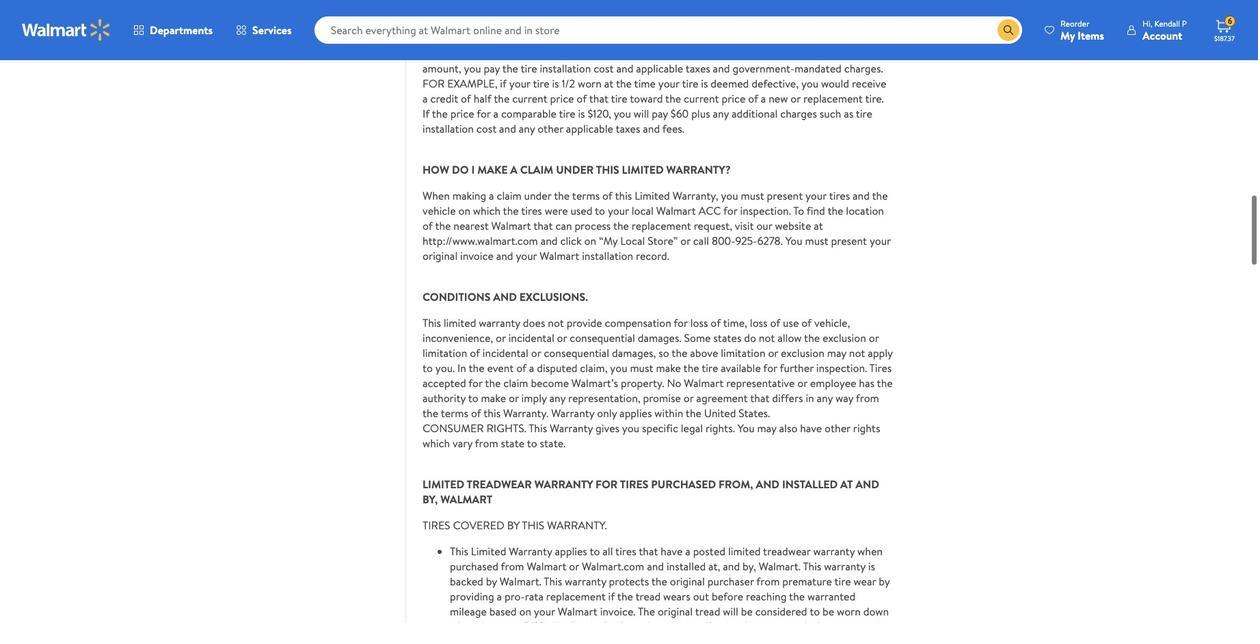 Task type: vqa. For each thing, say whether or not it's contained in the screenshot.
left loss
yes



Task type: describe. For each thing, give the bounding box(es) containing it.
a left the posted
[[685, 544, 691, 559]]

reorder
[[1061, 17, 1090, 29]]

warranty inside this limited warranty applies to all tires that have a posted limited treadwear warranty when purchased from walmart or walmart.com and installed at, and by, walmart. this warranty is backed by walmart. this warranty protects the original purchaser from premature tire wear by providing a pro-rata replacement if the tread wears out before reaching the warranted mileage based on your walmart invoice. the original tread will be considered to be worn down when there are 2/32nds of an inch of tread remaining. if a tire does not reach the warr
[[509, 544, 552, 559]]

warranty left if
[[565, 574, 606, 589]]

compensation
[[605, 315, 671, 330]]

or up disputed
[[557, 330, 567, 345]]

vary
[[453, 436, 473, 451]]

of right event
[[517, 360, 527, 375]]

consequential up claim,
[[570, 330, 635, 345]]

representative
[[726, 375, 795, 390]]

2 vertical spatial you
[[622, 420, 640, 436]]

this up backed
[[450, 544, 468, 559]]

states
[[714, 330, 742, 345]]

a inside "when making a claim under the terms of this limited warranty, you must present your tires and the vehicle on which the tires were used to your local walmart acc for inspection. to find the location of the nearest walmart that can process the replacement request, visit our website at http://www.walmart.com and click on "my local store" or call 800-925-6278. you must present your original invoice and your walmart installation record."
[[489, 188, 494, 203]]

warranty,
[[673, 188, 719, 203]]

not left 'apply'
[[849, 345, 865, 360]]

under
[[556, 162, 594, 177]]

under
[[524, 188, 552, 203]]

click
[[560, 233, 582, 248]]

invoice.
[[600, 604, 636, 619]]

or up become
[[531, 345, 541, 360]]

in
[[806, 390, 814, 405]]

and left "installed"
[[647, 559, 664, 574]]

consumer
[[423, 420, 484, 436]]

making
[[453, 188, 486, 203]]

for right in
[[469, 375, 483, 390]]

above
[[690, 345, 718, 360]]

accepted
[[423, 375, 466, 390]]

purchaser
[[708, 574, 754, 589]]

does inside this limited warranty applies to all tires that have a posted limited treadwear warranty when purchased from walmart or walmart.com and installed at, and by, walmart. this warranty is backed by walmart. this warranty protects the original purchaser from premature tire wear by providing a pro-rata replacement if the tread wears out before reaching the warranted mileage based on your walmart invoice. the original tread will be considered to be worn down when there are 2/32nds of an inch of tread remaining. if a tire does not reach the warr
[[741, 619, 764, 623]]

backed
[[450, 574, 483, 589]]

if
[[608, 589, 615, 604]]

has
[[859, 375, 875, 390]]

store"
[[648, 233, 678, 248]]

down
[[864, 604, 889, 619]]

or left imply
[[509, 390, 519, 405]]

0 horizontal spatial this
[[522, 518, 545, 533]]

to left all
[[590, 544, 600, 559]]

this right rata
[[544, 574, 562, 589]]

posted
[[693, 544, 726, 559]]

property.
[[621, 375, 665, 390]]

1 vertical spatial present
[[831, 233, 867, 248]]

services
[[252, 23, 292, 38]]

claim inside "when making a claim under the terms of this limited warranty, you must present your tires and the vehicle on which the tires were used to your local walmart acc for inspection. to find the location of the nearest walmart that can process the replacement request, visit our website at http://www.walmart.com and click on "my local store" or call 800-925-6278. you must present your original invoice and your walmart installation record."
[[497, 188, 522, 203]]

0 horizontal spatial walmart.
[[500, 574, 542, 589]]

to right state
[[527, 436, 537, 451]]

is
[[868, 559, 875, 574]]

acc
[[699, 203, 721, 218]]

worn
[[837, 604, 861, 619]]

provide
[[567, 315, 602, 330]]

this down conditions
[[423, 315, 441, 330]]

have inside this limited warranty applies to all tires that have a posted limited treadwear warranty when purchased from walmart or walmart.com and installed at, and by, walmart. this warranty is backed by walmart. this warranty protects the original purchaser from premature tire wear by providing a pro-rata replacement if the tread wears out before reaching the warranted mileage based on your walmart invoice. the original tread will be considered to be worn down when there are 2/32nds of an inch of tread remaining. if a tire does not reach the warr
[[661, 544, 683, 559]]

1 horizontal spatial when
[[858, 544, 883, 559]]

find
[[807, 203, 825, 218]]

search icon image
[[1003, 25, 1014, 36]]

tread left will
[[695, 604, 720, 619]]

1 any from the left
[[550, 390, 566, 405]]

claim,
[[580, 360, 608, 375]]

2 vertical spatial original
[[658, 604, 693, 619]]

terms inside this limited warranty does not provide compensation for loss of time, loss of use of vehicle, inconvenience, or incidental or consequential damages. some states do not allow the exclusion or limitation of incidental or consequential damages, so the above limitation or exclusion may not apply to you. in the event of a disputed claim, you must make the tire available for further inspection. tires accepted for the claim become walmart's property. no walmart representative or employee has the authority to make or imply any representation, promise or agreement that differs in any way from the terms of this warranty. warranty only applies within the united states. consumer rights. this warranty gives you specific legal rights. you may also have other rights which vary from state to state.
[[441, 405, 469, 420]]

conditions and exclusions.
[[423, 289, 588, 304]]

apply
[[868, 345, 893, 360]]

1 be from the left
[[741, 604, 753, 619]]

premature
[[783, 574, 832, 589]]

request,
[[694, 218, 733, 233]]

warranty left is
[[824, 559, 866, 574]]

you inside "when making a claim under the terms of this limited warranty, you must present your tires and the vehicle on which the tires were used to your local walmart acc for inspection. to find the location of the nearest walmart that can process the replacement request, visit our website at http://www.walmart.com and click on "my local store" or call 800-925-6278. you must present your original invoice and your walmart installation record."
[[786, 233, 803, 248]]

from up pro- in the bottom of the page
[[501, 559, 524, 574]]

walmart left if
[[558, 604, 598, 619]]

this limited warranty applies to all tires that have a posted limited treadwear warranty when purchased from walmart or walmart.com and installed at, and by, walmart. this warranty is backed by walmart. this warranty protects the original purchaser from premature tire wear by providing a pro-rata replacement if the tread wears out before reaching the warranted mileage based on your walmart invoice. the original tread will be considered to be worn down when there are 2/32nds of an inch of tread remaining. if a tire does not reach the warr
[[450, 544, 890, 623]]

1 vertical spatial make
[[481, 390, 506, 405]]

0 horizontal spatial tires
[[521, 203, 542, 218]]

925-
[[735, 233, 757, 248]]

how do i make a claim under this limited warranty?
[[423, 162, 731, 177]]

limited inside "when making a claim under the terms of this limited warranty, you must present your tires and the vehicle on which the tires were used to your local walmart acc for inspection. to find the location of the nearest walmart that can process the replacement request, visit our website at http://www.walmart.com and click on "my local store" or call 800-925-6278. you must present your original invoice and your walmart installation record."
[[635, 188, 670, 203]]

2 loss from the left
[[750, 315, 768, 330]]

walmart down can
[[540, 248, 580, 263]]

a left pro- in the bottom of the page
[[497, 589, 502, 604]]

local
[[621, 233, 645, 248]]

2 horizontal spatial and
[[856, 477, 879, 492]]

all
[[603, 544, 613, 559]]

or right do
[[768, 345, 778, 360]]

your left local
[[608, 203, 629, 218]]

to left you.
[[423, 360, 433, 375]]

to down premature
[[810, 604, 820, 619]]

local
[[632, 203, 654, 218]]

exclusion left 'apply'
[[823, 330, 866, 345]]

tires covered by this warranty.
[[423, 518, 607, 533]]

this inside "when making a claim under the terms of this limited warranty, you must present your tires and the vehicle on which the tires were used to your local walmart acc for inspection. to find the location of the nearest walmart that can process the replacement request, visit our website at http://www.walmart.com and click on "my local store" or call 800-925-6278. you must present your original invoice and your walmart installation record."
[[615, 188, 632, 203]]

1 vertical spatial on
[[584, 233, 596, 248]]

warranty.
[[503, 405, 549, 420]]

this up warranted
[[803, 559, 822, 574]]

out
[[693, 589, 709, 604]]

inspection. inside this limited warranty does not provide compensation for loss of time, loss of use of vehicle, inconvenience, or incidental or consequential damages. some states do not allow the exclusion or limitation of incidental or consequential damages, so the above limitation or exclusion may not apply to you. in the event of a disputed claim, you must make the tire available for further inspection. tires accepted for the claim become walmart's property. no walmart representative or employee has the authority to make or imply any representation, promise or agreement that differs in any way from the terms of this warranty. warranty only applies within the united states. consumer rights. this warranty gives you specific legal rights. you may also have other rights which vary from state to state.
[[816, 360, 867, 375]]

legal
[[681, 420, 703, 436]]

pro-
[[505, 589, 525, 604]]

promise
[[643, 390, 681, 405]]

800-
[[712, 233, 736, 248]]

by,
[[743, 559, 756, 574]]

walmart up store"
[[656, 203, 696, 218]]

protects
[[609, 574, 649, 589]]

do
[[744, 330, 756, 345]]

to inside "when making a claim under the terms of this limited warranty, you must present your tires and the vehicle on which the tires were used to your local walmart acc for inspection. to find the location of the nearest walmart that can process the replacement request, visit our website at http://www.walmart.com and click on "my local store" or call 800-925-6278. you must present your original invoice and your walmart installation record."
[[595, 203, 605, 218]]

of left use
[[770, 315, 781, 330]]

time,
[[723, 315, 748, 330]]

hi,
[[1143, 17, 1153, 29]]

consequential down provide
[[544, 345, 609, 360]]

tread right inch
[[626, 619, 651, 623]]

or inside this limited warranty applies to all tires that have a posted limited treadwear warranty when purchased from walmart or walmart.com and installed at, and by, walmart. this warranty is backed by walmart. this warranty protects the original purchaser from premature tire wear by providing a pro-rata replacement if the tread wears out before reaching the warranted mileage based on your walmart invoice. the original tread will be considered to be worn down when there are 2/32nds of an inch of tread remaining. if a tire does not reach the warr
[[569, 559, 579, 574]]

not inside this limited warranty applies to all tires that have a posted limited treadwear warranty when purchased from walmart or walmart.com and installed at, and by, walmart. this warranty is backed by walmart. this warranty protects the original purchaser from premature tire wear by providing a pro-rata replacement if the tread wears out before reaching the warranted mileage based on your walmart invoice. the original tread will be considered to be worn down when there are 2/32nds of an inch of tread remaining. if a tire does not reach the warr
[[766, 619, 782, 623]]

1 vertical spatial when
[[450, 619, 475, 623]]

considered
[[755, 604, 807, 619]]

tread left wears
[[636, 589, 661, 604]]

or inside "when making a claim under the terms of this limited warranty, you must present your tires and the vehicle on which the tires were used to your local walmart acc for inspection. to find the location of the nearest walmart that can process the replacement request, visit our website at http://www.walmart.com and click on "my local store" or call 800-925-6278. you must present your original invoice and your walmart installation record."
[[681, 233, 691, 248]]

your down location at top
[[870, 233, 891, 248]]

remaining.
[[653, 619, 702, 623]]

1 horizontal spatial and
[[756, 477, 780, 492]]

at
[[814, 218, 823, 233]]

in
[[458, 360, 466, 375]]

account
[[1143, 28, 1183, 43]]

walmart image
[[22, 19, 111, 41]]

and right find
[[853, 188, 870, 203]]

when
[[423, 188, 450, 203]]

you inside "when making a claim under the terms of this limited warranty, you must present your tires and the vehicle on which the tires were used to your local walmart acc for inspection. to find the location of the nearest walmart that can process the replacement request, visit our website at http://www.walmart.com and click on "my local store" or call 800-925-6278. you must present your original invoice and your walmart installation record."
[[721, 188, 738, 203]]

and right the invoice
[[496, 248, 513, 263]]

from right vary at the bottom
[[475, 436, 498, 451]]

how
[[423, 162, 449, 177]]

departments button
[[122, 14, 224, 47]]

0 vertical spatial make
[[656, 360, 681, 375]]

rata
[[525, 589, 544, 604]]

1 by from the left
[[486, 574, 497, 589]]

for right compensation
[[674, 315, 688, 330]]

6 $187.37
[[1215, 15, 1235, 43]]

purchased
[[450, 559, 499, 574]]

of left the an
[[564, 619, 574, 623]]

of down the when
[[423, 218, 433, 233]]

which inside this limited warranty does not provide compensation for loss of time, loss of use of vehicle, inconvenience, or incidental or consequential damages. some states do not allow the exclusion or limitation of incidental or consequential damages, so the above limitation or exclusion may not apply to you. in the event of a disputed claim, you must make the tire available for further inspection. tires accepted for the claim become walmart's property. no walmart representative or employee has the authority to make or imply any representation, promise or agreement that differs in any way from the terms of this warranty. warranty only applies within the united states. consumer rights. this warranty gives you specific legal rights. you may also have other rights which vary from state to state.
[[423, 436, 450, 451]]

on inside this limited warranty applies to all tires that have a posted limited treadwear warranty when purchased from walmart or walmart.com and installed at, and by, walmart. this warranty is backed by walmart. this warranty protects the original purchaser from premature tire wear by providing a pro-rata replacement if the tread wears out before reaching the warranted mileage based on your walmart invoice. the original tread will be considered to be worn down when there are 2/32nds of an inch of tread remaining. if a tire does not reach the warr
[[519, 604, 531, 619]]

within
[[655, 405, 683, 420]]

2 limitation from the left
[[721, 345, 766, 360]]

you.
[[436, 360, 455, 375]]

website
[[775, 218, 811, 233]]

and right at,
[[723, 559, 740, 574]]

agreement
[[696, 390, 748, 405]]

must inside this limited warranty does not provide compensation for loss of time, loss of use of vehicle, inconvenience, or incidental or consequential damages. some states do not allow the exclusion or limitation of incidental or consequential damages, so the above limitation or exclusion may not apply to you. in the event of a disputed claim, you must make the tire available for further inspection. tires accepted for the claim become walmart's property. no walmart representative or employee has the authority to make or imply any representation, promise or agreement that differs in any way from the terms of this warranty. warranty only applies within the united states. consumer rights. this warranty gives you specific legal rights. you may also have other rights which vary from state to state.
[[630, 360, 654, 375]]

that inside this limited warranty applies to all tires that have a posted limited treadwear warranty when purchased from walmart or walmart.com and installed at, and by, walmart. this warranty is backed by walmart. this warranty protects the original purchaser from premature tire wear by providing a pro-rata replacement if the tread wears out before reaching the warranted mileage based on your walmart invoice. the original tread will be considered to be worn down when there are 2/32nds of an inch of tread remaining. if a tire does not reach the warr
[[639, 544, 658, 559]]

a right if
[[714, 619, 720, 623]]

departments
[[150, 23, 213, 38]]

0 vertical spatial must
[[741, 188, 764, 203]]

warranty left only
[[551, 405, 595, 420]]

differs
[[772, 390, 803, 405]]

2 vertical spatial tire
[[722, 619, 739, 623]]

walmart
[[441, 492, 493, 507]]

can
[[556, 218, 572, 233]]

conditions
[[423, 289, 491, 304]]

disputed
[[537, 360, 578, 375]]

installed
[[782, 477, 838, 492]]

limited inside this limited warranty applies to all tires that have a posted limited treadwear warranty when purchased from walmart or walmart.com and installed at, and by, walmart. this warranty is backed by walmart. this warranty protects the original purchaser from premature tire wear by providing a pro-rata replacement if the tread wears out before reaching the warranted mileage based on your walmart invoice. the original tread will be considered to be worn down when there are 2/32nds of an inch of tread remaining. if a tire does not reach the warr
[[728, 544, 761, 559]]

installed
[[667, 559, 706, 574]]

of left time,
[[711, 315, 721, 330]]

of right the used
[[603, 188, 613, 203]]

kendall
[[1155, 17, 1180, 29]]

or right no
[[684, 390, 694, 405]]

this right state
[[529, 420, 547, 436]]

services button
[[224, 14, 303, 47]]

based
[[489, 604, 517, 619]]

2 any from the left
[[817, 390, 833, 405]]

does inside this limited warranty does not provide compensation for loss of time, loss of use of vehicle, inconvenience, or incidental or consequential damages. some states do not allow the exclusion or limitation of incidental or consequential damages, so the above limitation or exclusion may not apply to you. in the event of a disputed claim, you must make the tire available for further inspection. tires accepted for the claim become walmart's property. no walmart representative or employee has the authority to make or imply any representation, promise or agreement that differs in any way from the terms of this warranty. warranty only applies within the united states. consumer rights. this warranty gives you specific legal rights. you may also have other rights which vary from state to state.
[[523, 315, 545, 330]]

a
[[510, 162, 518, 177]]

or up tires
[[869, 330, 879, 345]]



Task type: locate. For each thing, give the bounding box(es) containing it.
the
[[554, 188, 570, 203], [872, 188, 888, 203], [503, 203, 519, 218], [828, 203, 844, 218], [435, 218, 451, 233], [613, 218, 629, 233], [804, 330, 820, 345], [672, 345, 688, 360], [469, 360, 485, 375], [684, 360, 699, 375], [485, 375, 501, 390], [877, 375, 893, 390], [423, 405, 438, 420], [686, 405, 702, 420], [652, 574, 667, 589], [617, 589, 633, 604], [789, 589, 805, 604], [814, 619, 829, 623]]

0 horizontal spatial which
[[423, 436, 450, 451]]

or
[[681, 233, 691, 248], [496, 330, 506, 345], [557, 330, 567, 345], [869, 330, 879, 345], [531, 345, 541, 360], [768, 345, 778, 360], [798, 375, 808, 390], [509, 390, 519, 405], [684, 390, 694, 405], [569, 559, 579, 574]]

have left the posted
[[661, 544, 683, 559]]

limited treadwear warranty for tires purchased from, and installed at and by, walmart
[[423, 477, 879, 507]]

make
[[478, 162, 508, 177]]

states.
[[739, 405, 770, 420]]

terms inside "when making a claim under the terms of this limited warranty, you must present your tires and the vehicle on which the tires were used to your local walmart acc for inspection. to find the location of the nearest walmart that can process the replacement request, visit our website at http://www.walmart.com and click on "my local store" or call 800-925-6278. you must present your original invoice and your walmart installation record."
[[572, 188, 600, 203]]

limited inside limited treadwear warranty for tires purchased from, and installed at and by, walmart
[[423, 477, 464, 492]]

that inside this limited warranty does not provide compensation for loss of time, loss of use of vehicle, inconvenience, or incidental or consequential damages. some states do not allow the exclusion or limitation of incidental or consequential damages, so the above limitation or exclusion may not apply to you. in the event of a disputed claim, you must make the tire available for further inspection. tires accepted for the claim become walmart's property. no walmart representative or employee has the authority to make or imply any representation, promise or agreement that differs in any way from the terms of this warranty. warranty only applies within the united states. consumer rights. this warranty gives you specific legal rights. you may also have other rights which vary from state to state.
[[750, 390, 770, 405]]

some
[[684, 330, 711, 345]]

not
[[548, 315, 564, 330], [759, 330, 775, 345], [849, 345, 865, 360], [766, 619, 782, 623]]

claim down the a
[[497, 188, 522, 203]]

this right the used
[[615, 188, 632, 203]]

0 vertical spatial terms
[[572, 188, 600, 203]]

0 vertical spatial claim
[[497, 188, 522, 203]]

and right at
[[856, 477, 879, 492]]

walmart right nearest on the left top
[[491, 218, 531, 233]]

which
[[473, 203, 501, 218], [423, 436, 450, 451]]

tire left available
[[702, 360, 718, 375]]

this inside this limited warranty does not provide compensation for loss of time, loss of use of vehicle, inconvenience, or incidental or consequential damages. some states do not allow the exclusion or limitation of incidental or consequential damages, so the above limitation or exclusion may not apply to you. in the event of a disputed claim, you must make the tire available for further inspection. tires accepted for the claim become walmart's property. no walmart representative or employee has the authority to make or imply any representation, promise or agreement that differs in any way from the terms of this warranty. warranty only applies within the united states. consumer rights. this warranty gives you specific legal rights. you may also have other rights which vary from state to state.
[[484, 405, 501, 420]]

that left can
[[534, 218, 553, 233]]

other
[[825, 420, 851, 436]]

you inside this limited warranty does not provide compensation for loss of time, loss of use of vehicle, inconvenience, or incidental or consequential damages. some states do not allow the exclusion or limitation of incidental or consequential damages, so the above limitation or exclusion may not apply to you. in the event of a disputed claim, you must make the tire available for further inspection. tires accepted for the claim become walmart's property. no walmart representative or employee has the authority to make or imply any representation, promise or agreement that differs in any way from the terms of this warranty. warranty only applies within the united states. consumer rights. this warranty gives you specific legal rights. you may also have other rights which vary from state to state.
[[738, 420, 755, 436]]

which inside "when making a claim under the terms of this limited warranty, you must present your tires and the vehicle on which the tires were used to your local walmart acc for inspection. to find the location of the nearest walmart that can process the replacement request, visit our website at http://www.walmart.com and click on "my local store" or call 800-925-6278. you must present your original invoice and your walmart installation record."
[[473, 203, 501, 218]]

1 vertical spatial may
[[757, 420, 777, 436]]

Walmart Site-Wide search field
[[314, 16, 1023, 44]]

1 horizontal spatial this
[[615, 188, 632, 203]]

warranted
[[808, 589, 856, 604]]

2 horizontal spatial tires
[[829, 188, 850, 203]]

this limited warranty does not provide compensation for loss of time, loss of use of vehicle, inconvenience, or incidental or consequential damages. some states do not allow the exclusion or limitation of incidental or consequential damages, so the above limitation or exclusion may not apply to you. in the event of a disputed claim, you must make the tire available for further inspection. tires accepted for the claim become walmart's property. no walmart representative or employee has the authority to make or imply any representation, promise or agreement that differs in any way from the terms of this warranty. warranty only applies within the united states. consumer rights. this warranty gives you specific legal rights. you may also have other rights which vary from state to state.
[[423, 315, 893, 451]]

are
[[506, 619, 521, 623]]

1 vertical spatial tire
[[835, 574, 851, 589]]

1 vertical spatial tires
[[423, 518, 450, 533]]

vehicle
[[423, 203, 456, 218]]

warranty.
[[547, 518, 607, 533]]

damages,
[[612, 345, 656, 360]]

on right "vehicle"
[[459, 203, 471, 218]]

0 horizontal spatial be
[[741, 604, 753, 619]]

1 horizontal spatial limited
[[635, 188, 670, 203]]

at,
[[709, 559, 720, 574]]

0 vertical spatial on
[[459, 203, 471, 218]]

be
[[741, 604, 753, 619], [823, 604, 835, 619]]

of right use
[[802, 315, 812, 330]]

1 vertical spatial must
[[805, 233, 829, 248]]

1 horizontal spatial applies
[[620, 405, 652, 420]]

be right will
[[741, 604, 753, 619]]

when
[[858, 544, 883, 559], [450, 619, 475, 623]]

inconvenience,
[[423, 330, 493, 345]]

limitation up accepted
[[423, 345, 467, 360]]

0 horizontal spatial applies
[[555, 544, 587, 559]]

replacement inside "when making a claim under the terms of this limited warranty, you must present your tires and the vehicle on which the tires were used to your local walmart acc for inspection. to find the location of the nearest walmart that can process the replacement request, visit our website at http://www.walmart.com and click on "my local store" or call 800-925-6278. you must present your original invoice and your walmart installation record."
[[632, 218, 691, 233]]

loss right time,
[[750, 315, 768, 330]]

1 horizontal spatial this
[[596, 162, 619, 177]]

0 horizontal spatial inspection.
[[740, 203, 791, 218]]

warranty down tires covered by this warranty.
[[509, 544, 552, 559]]

0 horizontal spatial tire
[[702, 360, 718, 375]]

warranty inside this limited warranty does not provide compensation for loss of time, loss of use of vehicle, inconvenience, or incidental or consequential damages. some states do not allow the exclusion or limitation of incidental or consequential damages, so the above limitation or exclusion may not apply to you. in the event of a disputed claim, you must make the tire available for further inspection. tires accepted for the claim become walmart's property. no walmart representative or employee has the authority to make or imply any representation, promise or agreement that differs in any way from the terms of this warranty. warranty only applies within the united states. consumer rights. this warranty gives you specific legal rights. you may also have other rights which vary from state to state.
[[479, 315, 520, 330]]

your
[[806, 188, 827, 203], [608, 203, 629, 218], [870, 233, 891, 248], [516, 248, 537, 263], [534, 604, 555, 619]]

1 horizontal spatial by
[[879, 574, 890, 589]]

to right authority at the left bottom of the page
[[468, 390, 479, 405]]

0 horizontal spatial this
[[484, 405, 501, 420]]

1 vertical spatial inspection.
[[816, 360, 867, 375]]

this left warranty.
[[484, 405, 501, 420]]

may left the also
[[757, 420, 777, 436]]

you right the 'acc' on the top
[[721, 188, 738, 203]]

warranty down 'conditions and exclusions.'
[[479, 315, 520, 330]]

imply
[[522, 390, 547, 405]]

0 horizontal spatial and
[[493, 289, 517, 304]]

0 vertical spatial when
[[858, 544, 883, 559]]

0 horizontal spatial any
[[550, 390, 566, 405]]

replacement inside this limited warranty applies to all tires that have a posted limited treadwear warranty when purchased from walmart or walmart.com and installed at, and by, walmart. this warranty is backed by walmart. this warranty protects the original purchaser from premature tire wear by providing a pro-rata replacement if the tread wears out before reaching the warranted mileage based on your walmart invoice. the original tread will be considered to be worn down when there are 2/32nds of an inch of tread remaining. if a tire does not reach the warr
[[546, 589, 606, 604]]

1 horizontal spatial inspection.
[[816, 360, 867, 375]]

1 vertical spatial terms
[[441, 405, 469, 420]]

1 vertical spatial original
[[670, 574, 705, 589]]

have
[[800, 420, 822, 436], [661, 544, 683, 559]]

incidental right in
[[483, 345, 529, 360]]

for right the 'acc' on the top
[[724, 203, 738, 218]]

applies inside this limited warranty does not provide compensation for loss of time, loss of use of vehicle, inconvenience, or incidental or consequential damages. some states do not allow the exclusion or limitation of incidental or consequential damages, so the above limitation or exclusion may not apply to you. in the event of a disputed claim, you must make the tire available for further inspection. tires accepted for the claim become walmart's property. no walmart representative or employee has the authority to make or imply any representation, promise or agreement that differs in any way from the terms of this warranty. warranty only applies within the united states. consumer rights. this warranty gives you specific legal rights. you may also have other rights which vary from state to state.
[[620, 405, 652, 420]]

tires inside limited treadwear warranty for tires purchased from, and installed at and by, walmart
[[620, 477, 649, 492]]

incidental up disputed
[[509, 330, 555, 345]]

warranty
[[479, 315, 520, 330], [814, 544, 855, 559], [824, 559, 866, 574], [565, 574, 606, 589]]

1 horizontal spatial on
[[519, 604, 531, 619]]

0 horizontal spatial limited
[[444, 315, 476, 330]]

which left vary at the bottom
[[423, 436, 450, 451]]

for left further
[[764, 360, 778, 375]]

limited down covered
[[471, 544, 506, 559]]

on right based
[[519, 604, 531, 619]]

authority
[[423, 390, 466, 405]]

0 vertical spatial inspection.
[[740, 203, 791, 218]]

that left differs
[[750, 390, 770, 405]]

terms up vary at the bottom
[[441, 405, 469, 420]]

rights.
[[706, 420, 735, 436]]

1 horizontal spatial have
[[800, 420, 822, 436]]

1 horizontal spatial walmart.
[[759, 559, 801, 574]]

and left click
[[541, 233, 558, 248]]

2 be from the left
[[823, 604, 835, 619]]

walmart right no
[[684, 375, 724, 390]]

replacement up record. on the right
[[632, 218, 691, 233]]

must down find
[[805, 233, 829, 248]]

present up website
[[767, 188, 803, 203]]

warranty?
[[667, 162, 731, 177]]

not right do
[[759, 330, 775, 345]]

1 horizontal spatial limitation
[[721, 345, 766, 360]]

way
[[836, 390, 854, 405]]

must
[[741, 188, 764, 203], [805, 233, 829, 248], [630, 360, 654, 375]]

not left 'reach'
[[766, 619, 782, 623]]

2 horizontal spatial that
[[750, 390, 770, 405]]

2 by from the left
[[879, 574, 890, 589]]

tires inside this limited warranty applies to all tires that have a posted limited treadwear warranty when purchased from walmart or walmart.com and installed at, and by, walmart. this warranty is backed by walmart. this warranty protects the original purchaser from premature tire wear by providing a pro-rata replacement if the tread wears out before reaching the warranted mileage based on your walmart invoice. the original tread will be considered to be worn down when there are 2/32nds of an inch of tread remaining. if a tire does not reach the warr
[[616, 544, 637, 559]]

1 horizontal spatial replacement
[[632, 218, 691, 233]]

1 vertical spatial this
[[484, 405, 501, 420]]

exclusion down use
[[781, 345, 825, 360]]

1 vertical spatial have
[[661, 544, 683, 559]]

applies right only
[[620, 405, 652, 420]]

tire left wear
[[835, 574, 851, 589]]

wears
[[663, 589, 691, 604]]

by
[[486, 574, 497, 589], [879, 574, 890, 589]]

original inside "when making a claim under the terms of this limited warranty, you must present your tires and the vehicle on which the tires were used to your local walmart acc for inspection. to find the location of the nearest walmart that can process the replacement request, visit our website at http://www.walmart.com and click on "my local store" or call 800-925-6278. you must present your original invoice and your walmart installation record."
[[423, 248, 458, 263]]

inspection. inside "when making a claim under the terms of this limited warranty, you must present your tires and the vehicle on which the tires were used to your local walmart acc for inspection. to find the location of the nearest walmart that can process the replacement request, visit our website at http://www.walmart.com and click on "my local store" or call 800-925-6278. you must present your original invoice and your walmart installation record."
[[740, 203, 791, 218]]

our
[[757, 218, 773, 233]]

limited inside this limited warranty applies to all tires that have a posted limited treadwear warranty when purchased from walmart or walmart.com and installed at, and by, walmart. this warranty is backed by walmart. this warranty protects the original purchaser from premature tire wear by providing a pro-rata replacement if the tread wears out before reaching the warranted mileage based on your walmart invoice. the original tread will be considered to be worn down when there are 2/32nds of an inch of tread remaining. if a tire does not reach the warr
[[471, 544, 506, 559]]

you right claim,
[[610, 360, 628, 375]]

tires right for
[[620, 477, 649, 492]]

limited inside this limited warranty does not provide compensation for loss of time, loss of use of vehicle, inconvenience, or incidental or consequential damages. some states do not allow the exclusion or limitation of incidental or consequential damages, so the above limitation or exclusion may not apply to you. in the event of a disputed claim, you must make the tire available for further inspection. tires accepted for the claim become walmart's property. no walmart representative or employee has the authority to make or imply any representation, promise or agreement that differs in any way from the terms of this warranty. warranty only applies within the united states. consumer rights. this warranty gives you specific legal rights. you may also have other rights which vary from state to state.
[[444, 315, 476, 330]]

0 vertical spatial present
[[767, 188, 803, 203]]

process
[[575, 218, 611, 233]]

of right inch
[[613, 619, 623, 623]]

any right imply
[[550, 390, 566, 405]]

0 vertical spatial limited
[[444, 315, 476, 330]]

terms down how do i make a claim under this limited warranty?
[[572, 188, 600, 203]]

0 vertical spatial does
[[523, 315, 545, 330]]

1 horizontal spatial present
[[831, 233, 867, 248]]

make
[[656, 360, 681, 375], [481, 390, 506, 405]]

warranty up premature
[[814, 544, 855, 559]]

0 vertical spatial tires
[[620, 477, 649, 492]]

0 vertical spatial limited
[[635, 188, 670, 203]]

that up protects
[[639, 544, 658, 559]]

applies inside this limited warranty applies to all tires that have a posted limited treadwear warranty when purchased from walmart or walmart.com and installed at, and by, walmart. this warranty is backed by walmart. this warranty protects the original purchaser from premature tire wear by providing a pro-rata replacement if the tread wears out before reaching the warranted mileage based on your walmart invoice. the original tread will be considered to be worn down when there are 2/32nds of an inch of tread remaining. if a tire does not reach the warr
[[555, 544, 587, 559]]

1 vertical spatial you
[[610, 360, 628, 375]]

1 horizontal spatial that
[[639, 544, 658, 559]]

when down 'providing'
[[450, 619, 475, 623]]

0 vertical spatial limited
[[622, 162, 664, 177]]

1 horizontal spatial limited
[[728, 544, 761, 559]]

http://www.walmart.com
[[423, 233, 538, 248]]

0 vertical spatial you
[[786, 233, 803, 248]]

Search search field
[[314, 16, 1023, 44]]

loss up "above"
[[691, 315, 708, 330]]

for inside "when making a claim under the terms of this limited warranty, you must present your tires and the vehicle on which the tires were used to your local walmart acc for inspection. to find the location of the nearest walmart that can process the replacement request, visit our website at http://www.walmart.com and click on "my local store" or call 800-925-6278. you must present your original invoice and your walmart installation record."
[[724, 203, 738, 218]]

may up 'employee'
[[827, 345, 847, 360]]

your inside this limited warranty applies to all tires that have a posted limited treadwear warranty when purchased from walmart or walmart.com and installed at, and by, walmart. this warranty is backed by walmart. this warranty protects the original purchaser from premature tire wear by providing a pro-rata replacement if the tread wears out before reaching the warranted mileage based on your walmart invoice. the original tread will be considered to be worn down when there are 2/32nds of an inch of tread remaining. if a tire does not reach the warr
[[534, 604, 555, 619]]

walmart. up based
[[500, 574, 542, 589]]

1 horizontal spatial be
[[823, 604, 835, 619]]

0 horizontal spatial does
[[523, 315, 545, 330]]

when making a claim under the terms of this limited warranty, you must present your tires and the vehicle on which the tires were used to your local walmart acc for inspection. to find the location of the nearest walmart that can process the replacement request, visit our website at http://www.walmart.com and click on "my local store" or call 800-925-6278. you must present your original invoice and your walmart installation record.
[[423, 188, 891, 263]]

walmart.
[[759, 559, 801, 574], [500, 574, 542, 589]]

1 horizontal spatial loss
[[750, 315, 768, 330]]

further
[[780, 360, 814, 375]]

inspection. up 6278.
[[740, 203, 791, 218]]

if
[[705, 619, 712, 623]]

0 horizontal spatial limited
[[423, 477, 464, 492]]

0 horizontal spatial when
[[450, 619, 475, 623]]

inspection. up way
[[816, 360, 867, 375]]

you right 6278.
[[786, 233, 803, 248]]

0 horizontal spatial tires
[[423, 518, 450, 533]]

by right backed
[[486, 574, 497, 589]]

limited left warranty,
[[635, 188, 670, 203]]

to
[[794, 203, 804, 218]]

0 vertical spatial that
[[534, 218, 553, 233]]

1 horizontal spatial make
[[656, 360, 681, 375]]

original left the invoice
[[423, 248, 458, 263]]

applies down warranty.
[[555, 544, 587, 559]]

replacement up the an
[[546, 589, 606, 604]]

or left 'call'
[[681, 233, 691, 248]]

1 horizontal spatial tires
[[616, 544, 637, 559]]

that inside "when making a claim under the terms of this limited warranty, you must present your tires and the vehicle on which the tires were used to your local walmart acc for inspection. to find the location of the nearest walmart that can process the replacement request, visit our website at http://www.walmart.com and click on "my local store" or call 800-925-6278. you must present your original invoice and your walmart installation record."
[[534, 218, 553, 233]]

0 vertical spatial applies
[[620, 405, 652, 420]]

location
[[846, 203, 884, 218]]

0 vertical spatial this
[[596, 162, 619, 177]]

tire inside this limited warranty does not provide compensation for loss of time, loss of use of vehicle, inconvenience, or incidental or consequential damages. some states do not allow the exclusion or limitation of incidental or consequential damages, so the above limitation or exclusion may not apply to you. in the event of a disputed claim, you must make the tire available for further inspection. tires accepted for the claim become walmart's property. no walmart representative or employee has the authority to make or imply any representation, promise or agreement that differs in any way from the terms of this warranty. warranty only applies within the united states. consumer rights. this warranty gives you specific legal rights. you may also have other rights which vary from state to state.
[[702, 360, 718, 375]]

tires
[[829, 188, 850, 203], [521, 203, 542, 218], [616, 544, 637, 559]]

tires down by,
[[423, 518, 450, 533]]

1 loss from the left
[[691, 315, 708, 330]]

walmart's
[[572, 375, 618, 390]]

1 horizontal spatial you
[[786, 233, 803, 248]]

to right the used
[[595, 203, 605, 218]]

0 horizontal spatial terms
[[441, 405, 469, 420]]

walmart up rata
[[527, 559, 567, 574]]

does
[[523, 315, 545, 330], [741, 619, 764, 623]]

nearest
[[454, 218, 489, 233]]

make up promise
[[656, 360, 681, 375]]

not down exclusions.
[[548, 315, 564, 330]]

warranty left gives
[[550, 420, 593, 436]]

1 horizontal spatial tires
[[620, 477, 649, 492]]

have inside this limited warranty does not provide compensation for loss of time, loss of use of vehicle, inconvenience, or incidental or consequential damages. some states do not allow the exclusion or limitation of incidental or consequential damages, so the above limitation or exclusion may not apply to you. in the event of a disputed claim, you must make the tire available for further inspection. tires accepted for the claim become walmart's property. no walmart representative or employee has the authority to make or imply any representation, promise or agreement that differs in any way from the terms of this warranty. warranty only applies within the united states. consumer rights. this warranty gives you specific legal rights. you may also have other rights which vary from state to state.
[[800, 420, 822, 436]]

0 vertical spatial tire
[[702, 360, 718, 375]]

tires
[[870, 360, 892, 375]]

installation
[[582, 248, 633, 263]]

1 horizontal spatial may
[[827, 345, 847, 360]]

0 vertical spatial have
[[800, 420, 822, 436]]

united
[[704, 405, 736, 420]]

used
[[571, 203, 593, 218]]

must left so
[[630, 360, 654, 375]]

of up vary at the bottom
[[471, 405, 481, 420]]

tread
[[636, 589, 661, 604], [695, 604, 720, 619], [626, 619, 651, 623]]

from right by,
[[757, 574, 780, 589]]

and right 'from,'
[[756, 477, 780, 492]]

1 horizontal spatial which
[[473, 203, 501, 218]]

applies
[[620, 405, 652, 420], [555, 544, 587, 559]]

1 horizontal spatial any
[[817, 390, 833, 405]]

or up event
[[496, 330, 506, 345]]

use
[[783, 315, 799, 330]]

2 horizontal spatial must
[[805, 233, 829, 248]]

1 vertical spatial limited
[[471, 544, 506, 559]]

2 vertical spatial that
[[639, 544, 658, 559]]

claim inside this limited warranty does not provide compensation for loss of time, loss of use of vehicle, inconvenience, or incidental or consequential damages. some states do not allow the exclusion or limitation of incidental or consequential damages, so the above limitation or exclusion may not apply to you. in the event of a disputed claim, you must make the tire available for further inspection. tires accepted for the claim become walmart's property. no walmart representative or employee has the authority to make or imply any representation, promise or agreement that differs in any way from the terms of this warranty. warranty only applies within the united states. consumer rights. this warranty gives you specific legal rights. you may also have other rights which vary from state to state.
[[504, 375, 528, 390]]

0 vertical spatial may
[[827, 345, 847, 360]]

make down event
[[481, 390, 506, 405]]

0 vertical spatial which
[[473, 203, 501, 218]]

0 horizontal spatial may
[[757, 420, 777, 436]]

become
[[531, 375, 569, 390]]

walmart inside this limited warranty does not provide compensation for loss of time, loss of use of vehicle, inconvenience, or incidental or consequential damages. some states do not allow the exclusion or limitation of incidental or consequential damages, so the above limitation or exclusion may not apply to you. in the event of a disputed claim, you must make the tire available for further inspection. tires accepted for the claim become walmart's property. no walmart representative or employee has the authority to make or imply any representation, promise or agreement that differs in any way from the terms of this warranty. warranty only applies within the united states. consumer rights. this warranty gives you specific legal rights. you may also have other rights which vary from state to state.
[[684, 375, 724, 390]]

claim
[[520, 162, 554, 177]]

must up visit
[[741, 188, 764, 203]]

reorder my items
[[1061, 17, 1105, 43]]

from,
[[719, 477, 753, 492]]

exclusion
[[823, 330, 866, 345], [781, 345, 825, 360]]

1 vertical spatial applies
[[555, 544, 587, 559]]

specific
[[642, 420, 678, 436]]

0 vertical spatial this
[[615, 188, 632, 203]]

limited down conditions
[[444, 315, 476, 330]]

1 vertical spatial replacement
[[546, 589, 606, 604]]

"my
[[599, 233, 618, 248]]

on left "my
[[584, 233, 596, 248]]

0 horizontal spatial limited
[[471, 544, 506, 559]]

walmart.com
[[582, 559, 644, 574]]

0 vertical spatial replacement
[[632, 218, 691, 233]]

2 horizontal spatial on
[[584, 233, 596, 248]]

a inside this limited warranty does not provide compensation for loss of time, loss of use of vehicle, inconvenience, or incidental or consequential damages. some states do not allow the exclusion or limitation of incidental or consequential damages, so the above limitation or exclusion may not apply to you. in the event of a disputed claim, you must make the tire available for further inspection. tires accepted for the claim become walmart's property. no walmart representative or employee has the authority to make or imply any representation, promise or agreement that differs in any way from the terms of this warranty. warranty only applies within the united states. consumer rights. this warranty gives you specific legal rights. you may also have other rights which vary from state to state.
[[529, 360, 534, 375]]

incidental
[[509, 330, 555, 345], [483, 345, 529, 360]]

or left 'employee'
[[798, 375, 808, 390]]

state.
[[540, 436, 566, 451]]

1 limitation from the left
[[423, 345, 467, 360]]

your up 'conditions and exclusions.'
[[516, 248, 537, 263]]

by right wear
[[879, 574, 890, 589]]

1 vertical spatial limited
[[423, 477, 464, 492]]

0 horizontal spatial you
[[738, 420, 755, 436]]

of right in
[[470, 345, 480, 360]]

1 horizontal spatial terms
[[572, 188, 600, 203]]

by,
[[423, 492, 438, 507]]

0 horizontal spatial that
[[534, 218, 553, 233]]

replacement
[[632, 218, 691, 233], [546, 589, 606, 604]]

your right are at the bottom left of the page
[[534, 604, 555, 619]]

from right way
[[856, 390, 879, 405]]

you
[[721, 188, 738, 203], [610, 360, 628, 375], [622, 420, 640, 436]]

for
[[596, 477, 618, 492]]

this right by
[[522, 518, 545, 533]]

does down exclusions.
[[523, 315, 545, 330]]

to
[[595, 203, 605, 218], [423, 360, 433, 375], [468, 390, 479, 405], [527, 436, 537, 451], [590, 544, 600, 559], [810, 604, 820, 619]]

exclusions.
[[520, 289, 588, 304]]

your right to
[[806, 188, 827, 203]]

inspection.
[[740, 203, 791, 218], [816, 360, 867, 375]]

i
[[472, 162, 475, 177]]

a
[[489, 188, 494, 203], [529, 360, 534, 375], [685, 544, 691, 559], [497, 589, 502, 604], [714, 619, 720, 623]]

1 vertical spatial does
[[741, 619, 764, 623]]

0 vertical spatial original
[[423, 248, 458, 263]]

from
[[856, 390, 879, 405], [475, 436, 498, 451], [501, 559, 524, 574], [757, 574, 780, 589]]

0 horizontal spatial present
[[767, 188, 803, 203]]

2 vertical spatial on
[[519, 604, 531, 619]]

1 vertical spatial this
[[522, 518, 545, 533]]

0 horizontal spatial must
[[630, 360, 654, 375]]

any right in
[[817, 390, 833, 405]]

1 horizontal spatial limited
[[622, 162, 664, 177]]

2 horizontal spatial tire
[[835, 574, 851, 589]]

any
[[550, 390, 566, 405], [817, 390, 833, 405]]

this
[[423, 315, 441, 330], [529, 420, 547, 436], [450, 544, 468, 559], [803, 559, 822, 574], [544, 574, 562, 589]]



